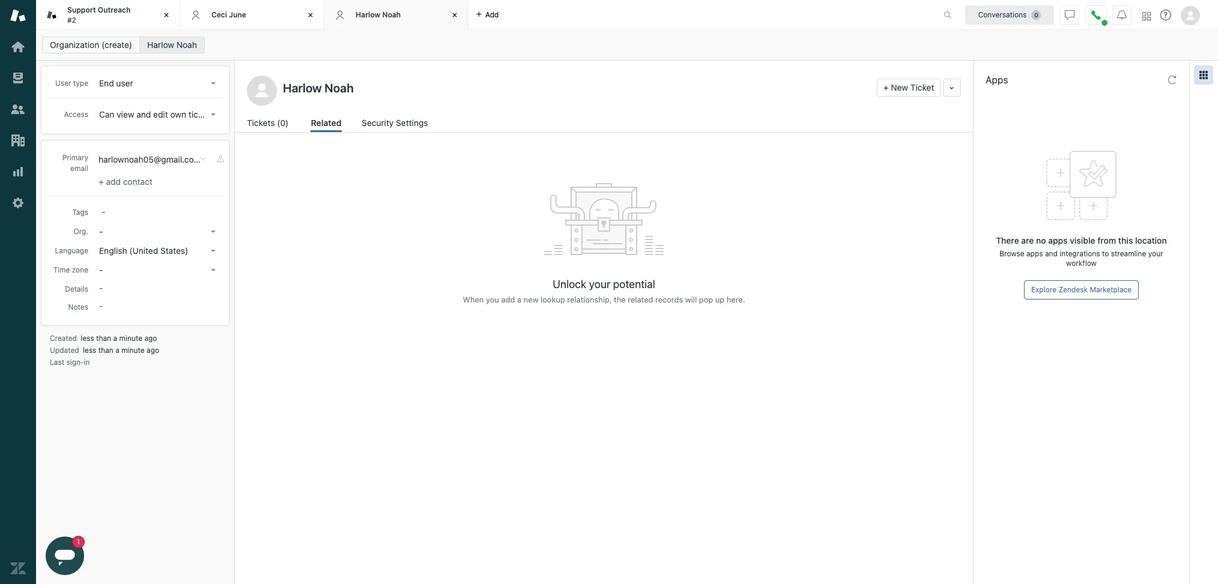 Task type: locate. For each thing, give the bounding box(es) containing it.
relationship,
[[567, 295, 612, 305]]

than right updated
[[98, 346, 113, 355]]

0 vertical spatial noah
[[382, 10, 401, 19]]

- right 'org.'
[[99, 226, 103, 237]]

2 arrow down image from the top
[[211, 269, 216, 272]]

arrow down image down - field
[[211, 231, 216, 233]]

than right created
[[96, 334, 111, 343]]

outreach
[[98, 5, 131, 14]]

this
[[1118, 235, 1133, 246]]

user
[[116, 78, 133, 88]]

tickets (0)
[[247, 118, 289, 128]]

+
[[884, 82, 889, 93], [99, 177, 104, 187]]

and down no
[[1045, 249, 1058, 258]]

(0)
[[277, 118, 289, 128]]

1 vertical spatial add
[[106, 177, 121, 187]]

support outreach #2
[[67, 5, 131, 24]]

less
[[81, 334, 94, 343], [83, 346, 96, 355]]

0 vertical spatial a
[[517, 295, 521, 305]]

than
[[96, 334, 111, 343], [98, 346, 113, 355]]

0 vertical spatial your
[[1148, 249, 1163, 258]]

1 vertical spatial and
[[1045, 249, 1058, 258]]

apps
[[986, 74, 1008, 85]]

language
[[55, 246, 88, 255]]

0 vertical spatial and
[[137, 109, 151, 120]]

your
[[1148, 249, 1163, 258], [589, 278, 610, 291]]

1 arrow down image from the top
[[211, 114, 216, 116]]

here.
[[727, 295, 745, 305]]

1 horizontal spatial harlow noah
[[356, 10, 401, 19]]

1 horizontal spatial your
[[1148, 249, 1163, 258]]

+ new ticket
[[884, 82, 934, 93]]

0 vertical spatial +
[[884, 82, 889, 93]]

0 vertical spatial harlow
[[356, 10, 380, 19]]

2 - from the top
[[99, 265, 103, 275]]

apps
[[1048, 235, 1068, 246], [1027, 249, 1043, 258]]

2 vertical spatial a
[[115, 346, 119, 355]]

zendesk image
[[10, 561, 26, 577]]

a left new
[[517, 295, 521, 305]]

arrow down image right states)
[[211, 250, 216, 252]]

your down location
[[1148, 249, 1163, 258]]

1 vertical spatial your
[[589, 278, 610, 291]]

admin image
[[10, 195, 26, 211]]

0 horizontal spatial add
[[106, 177, 121, 187]]

1 vertical spatial arrow down image
[[211, 269, 216, 272]]

when
[[463, 295, 484, 305]]

arrow down image inside end user button
[[211, 82, 216, 85]]

add left contact at the top left of the page
[[106, 177, 121, 187]]

records
[[655, 295, 683, 305]]

2 horizontal spatial add
[[501, 295, 515, 305]]

will
[[685, 295, 697, 305]]

support
[[67, 5, 96, 14]]

1 horizontal spatial +
[[884, 82, 889, 93]]

1 vertical spatial noah
[[176, 40, 197, 50]]

end
[[99, 78, 114, 88]]

0 vertical spatial - button
[[96, 223, 220, 240]]

harlow noah link
[[139, 37, 205, 53]]

0 vertical spatial arrow down image
[[211, 114, 216, 116]]

1 horizontal spatial add
[[485, 10, 499, 19]]

2 - button from the top
[[96, 262, 220, 279]]

close image for ceci june tab
[[305, 9, 317, 21]]

1 - button from the top
[[96, 223, 220, 240]]

zendesk
[[1059, 285, 1088, 294]]

states)
[[160, 246, 188, 256]]

- button
[[96, 223, 220, 240], [96, 262, 220, 279]]

0 horizontal spatial your
[[589, 278, 610, 291]]

potential
[[613, 278, 655, 291]]

1 vertical spatial - button
[[96, 262, 220, 279]]

june
[[229, 10, 246, 19]]

0 vertical spatial harlow noah
[[356, 10, 401, 19]]

a inside "unlock your potential when you add a new lookup relationship, the related records will pop up here."
[[517, 295, 521, 305]]

zendesk support image
[[10, 8, 26, 23]]

pop
[[699, 295, 713, 305]]

and
[[137, 109, 151, 120], [1045, 249, 1058, 258]]

0 horizontal spatial harlow
[[147, 40, 174, 50]]

0 horizontal spatial apps
[[1027, 249, 1043, 258]]

arrow down image down english (united states) button
[[211, 269, 216, 272]]

0 horizontal spatial and
[[137, 109, 151, 120]]

2 arrow down image from the top
[[211, 231, 216, 233]]

created
[[50, 334, 77, 343]]

1 vertical spatial a
[[113, 334, 117, 343]]

and left edit at the left of the page
[[137, 109, 151, 120]]

+ add contact
[[99, 177, 152, 187]]

1 vertical spatial harlow noah
[[147, 40, 197, 50]]

0 horizontal spatial noah
[[176, 40, 197, 50]]

tab
[[36, 0, 180, 30]]

3 arrow down image from the top
[[211, 250, 216, 252]]

close image
[[449, 9, 461, 21]]

no
[[1036, 235, 1046, 246]]

0 vertical spatial apps
[[1048, 235, 1068, 246]]

minute
[[119, 334, 142, 343], [121, 346, 145, 355]]

harlow noah tab
[[324, 0, 469, 30]]

add button
[[469, 0, 506, 29]]

your up relationship,
[[589, 278, 610, 291]]

type
[[73, 79, 88, 88]]

harlow noah
[[356, 10, 401, 19], [147, 40, 197, 50]]

ceci june tab
[[180, 0, 324, 30]]

1 vertical spatial harlow
[[147, 40, 174, 50]]

noah
[[382, 10, 401, 19], [176, 40, 197, 50]]

reporting image
[[10, 164, 26, 180]]

notifications image
[[1117, 10, 1127, 20]]

+ left new
[[884, 82, 889, 93]]

1 horizontal spatial harlow
[[356, 10, 380, 19]]

1 close image from the left
[[160, 9, 172, 21]]

arrow down image
[[211, 114, 216, 116], [211, 231, 216, 233], [211, 250, 216, 252]]

location
[[1135, 235, 1167, 246]]

add right you on the bottom
[[501, 295, 515, 305]]

1 vertical spatial arrow down image
[[211, 231, 216, 233]]

arrow down image inside english (united states) button
[[211, 250, 216, 252]]

tickets (0) link
[[247, 117, 291, 132]]

0 vertical spatial arrow down image
[[211, 82, 216, 85]]

arrow down image for states)
[[211, 250, 216, 252]]

2 vertical spatial arrow down image
[[211, 250, 216, 252]]

arrow down image for -
[[211, 269, 216, 272]]

apps right no
[[1048, 235, 1068, 246]]

- right zone
[[99, 265, 103, 275]]

1 horizontal spatial close image
[[305, 9, 317, 21]]

english
[[99, 246, 127, 256]]

and inside "button"
[[137, 109, 151, 120]]

1 horizontal spatial apps
[[1048, 235, 1068, 246]]

2 close image from the left
[[305, 9, 317, 21]]

customers image
[[10, 102, 26, 117]]

a right updated
[[115, 346, 119, 355]]

0 horizontal spatial +
[[99, 177, 104, 187]]

harlow
[[356, 10, 380, 19], [147, 40, 174, 50]]

apps down no
[[1027, 249, 1043, 258]]

arrow down image left only
[[211, 114, 216, 116]]

1 arrow down image from the top
[[211, 82, 216, 85]]

0 horizontal spatial close image
[[160, 9, 172, 21]]

get help image
[[1161, 10, 1171, 20]]

-
[[99, 226, 103, 237], [99, 265, 103, 275]]

get started image
[[10, 39, 26, 55]]

close image inside ceci june tab
[[305, 9, 317, 21]]

2 vertical spatial add
[[501, 295, 515, 305]]

1 vertical spatial -
[[99, 265, 103, 275]]

0 vertical spatial add
[[485, 10, 499, 19]]

noah inside secondary element
[[176, 40, 197, 50]]

organization
[[50, 40, 99, 50]]

0 vertical spatial than
[[96, 334, 111, 343]]

there are no apps visible from this location browse apps and integrations to streamline your workflow
[[996, 235, 1167, 268]]

- button down english (united states) button
[[96, 262, 220, 279]]

visible
[[1070, 235, 1095, 246]]

the
[[614, 295, 626, 305]]

close image inside tab
[[160, 9, 172, 21]]

marketplace
[[1090, 285, 1132, 294]]

arrow down image inside - button
[[211, 269, 216, 272]]

+ left contact at the top left of the page
[[99, 177, 104, 187]]

- field
[[97, 205, 220, 218]]

+ inside button
[[884, 82, 889, 93]]

1 horizontal spatial noah
[[382, 10, 401, 19]]

english (united states)
[[99, 246, 188, 256]]

there
[[996, 235, 1019, 246]]

- button up english (united states) button
[[96, 223, 220, 240]]

- button for org.
[[96, 223, 220, 240]]

0 vertical spatial -
[[99, 226, 103, 237]]

can
[[99, 109, 114, 120]]

a
[[517, 295, 521, 305], [113, 334, 117, 343], [115, 346, 119, 355]]

arrow down image
[[211, 82, 216, 85], [211, 269, 216, 272]]

arrow down image inside can view and edit own tickets only "button"
[[211, 114, 216, 116]]

arrow down image up tickets
[[211, 82, 216, 85]]

lookup
[[541, 295, 565, 305]]

1 vertical spatial ago
[[147, 346, 159, 355]]

main element
[[0, 0, 36, 584]]

None text field
[[279, 79, 872, 97]]

1 - from the top
[[99, 226, 103, 237]]

0 horizontal spatial harlow noah
[[147, 40, 197, 50]]

add right close image
[[485, 10, 499, 19]]

english (united states) button
[[96, 243, 220, 259]]

end user button
[[96, 75, 220, 92]]

1 horizontal spatial and
[[1045, 249, 1058, 258]]

0 vertical spatial ago
[[144, 334, 157, 343]]

- for org.
[[99, 226, 103, 237]]

ceci
[[211, 10, 227, 19]]

1 vertical spatial +
[[99, 177, 104, 187]]

close image
[[160, 9, 172, 21], [305, 9, 317, 21]]

a right created
[[113, 334, 117, 343]]



Task type: vqa. For each thing, say whether or not it's contained in the screenshot.
1st "-" button from the bottom of the page
yes



Task type: describe. For each thing, give the bounding box(es) containing it.
integrations
[[1060, 249, 1100, 258]]

workflow
[[1066, 259, 1097, 268]]

security
[[362, 118, 394, 128]]

security settings
[[362, 118, 428, 128]]

own
[[170, 109, 186, 120]]

- for time zone
[[99, 265, 103, 275]]

#2
[[67, 15, 76, 24]]

related link
[[311, 117, 342, 132]]

and inside there are no apps visible from this location browse apps and integrations to streamline your workflow
[[1045, 249, 1058, 258]]

organization (create)
[[50, 40, 132, 50]]

time zone
[[53, 266, 88, 275]]

are
[[1021, 235, 1034, 246]]

settings
[[396, 118, 428, 128]]

+ for + add contact
[[99, 177, 104, 187]]

view
[[117, 109, 134, 120]]

apps image
[[1199, 70, 1209, 80]]

arrow down image for and
[[211, 114, 216, 116]]

tab containing support outreach
[[36, 0, 180, 30]]

your inside "unlock your potential when you add a new lookup relationship, the related records will pop up here."
[[589, 278, 610, 291]]

(create)
[[102, 40, 132, 50]]

harlownoah05@gmail.com
[[99, 154, 201, 165]]

1 vertical spatial than
[[98, 346, 113, 355]]

access
[[64, 110, 88, 119]]

explore
[[1031, 285, 1057, 294]]

related
[[628, 295, 653, 305]]

tags
[[72, 208, 88, 217]]

ceci june
[[211, 10, 246, 19]]

your inside there are no apps visible from this location browse apps and integrations to streamline your workflow
[[1148, 249, 1163, 258]]

organization (create) button
[[42, 37, 140, 53]]

updated
[[50, 346, 79, 355]]

+ for + new ticket
[[884, 82, 889, 93]]

1 vertical spatial apps
[[1027, 249, 1043, 258]]

user type
[[55, 79, 88, 88]]

1 vertical spatial minute
[[121, 346, 145, 355]]

end user
[[99, 78, 133, 88]]

you
[[486, 295, 499, 305]]

1 vertical spatial less
[[83, 346, 96, 355]]

button displays agent's chat status as invisible. image
[[1065, 10, 1075, 20]]

from
[[1098, 235, 1116, 246]]

close image for tab containing support outreach
[[160, 9, 172, 21]]

can view and edit own tickets only
[[99, 109, 233, 120]]

last
[[50, 358, 64, 367]]

sign-
[[66, 358, 84, 367]]

edit
[[153, 109, 168, 120]]

conversations button
[[965, 5, 1054, 24]]

browse
[[1000, 249, 1025, 258]]

unlock
[[553, 278, 586, 291]]

can view and edit own tickets only button
[[96, 106, 233, 123]]

harlow noah inside 'tab'
[[356, 10, 401, 19]]

new
[[891, 82, 908, 93]]

primary
[[62, 153, 88, 162]]

ticket
[[911, 82, 934, 93]]

harlow noah inside secondary element
[[147, 40, 197, 50]]

email
[[70, 164, 88, 173]]

streamline
[[1111, 249, 1146, 258]]

arrow down image for end user
[[211, 82, 216, 85]]

contact
[[123, 177, 152, 187]]

org.
[[74, 227, 88, 236]]

0 vertical spatial minute
[[119, 334, 142, 343]]

notes
[[68, 303, 88, 312]]

tickets
[[247, 118, 275, 128]]

tabs tab list
[[36, 0, 931, 30]]

conversations
[[978, 10, 1027, 19]]

up
[[715, 295, 725, 305]]

add inside add popup button
[[485, 10, 499, 19]]

add inside "unlock your potential when you add a new lookup relationship, the related records will pop up here."
[[501, 295, 515, 305]]

time
[[53, 266, 70, 275]]

views image
[[10, 70, 26, 86]]

new
[[524, 295, 538, 305]]

details
[[65, 285, 88, 294]]

to
[[1102, 249, 1109, 258]]

harlow inside 'tab'
[[356, 10, 380, 19]]

created less than a minute ago updated less than a minute ago last sign-in
[[50, 334, 159, 367]]

zendesk products image
[[1143, 12, 1151, 20]]

0 vertical spatial less
[[81, 334, 94, 343]]

explore zendesk marketplace button
[[1024, 281, 1139, 300]]

- button for time zone
[[96, 262, 220, 279]]

+ new ticket button
[[877, 79, 941, 97]]

noah inside 'tab'
[[382, 10, 401, 19]]

security settings link
[[362, 117, 431, 132]]

tickets
[[189, 109, 214, 120]]

harlow inside secondary element
[[147, 40, 174, 50]]

primary email
[[62, 153, 88, 173]]

explore zendesk marketplace
[[1031, 285, 1132, 294]]

only
[[217, 109, 233, 120]]

in
[[84, 358, 90, 367]]

user
[[55, 79, 71, 88]]

(united
[[129, 246, 158, 256]]

secondary element
[[36, 33, 1218, 57]]

unlock your potential when you add a new lookup relationship, the related records will pop up here.
[[463, 278, 745, 305]]

organizations image
[[10, 133, 26, 148]]

arrow down image inside - button
[[211, 231, 216, 233]]

related
[[311, 118, 342, 128]]



